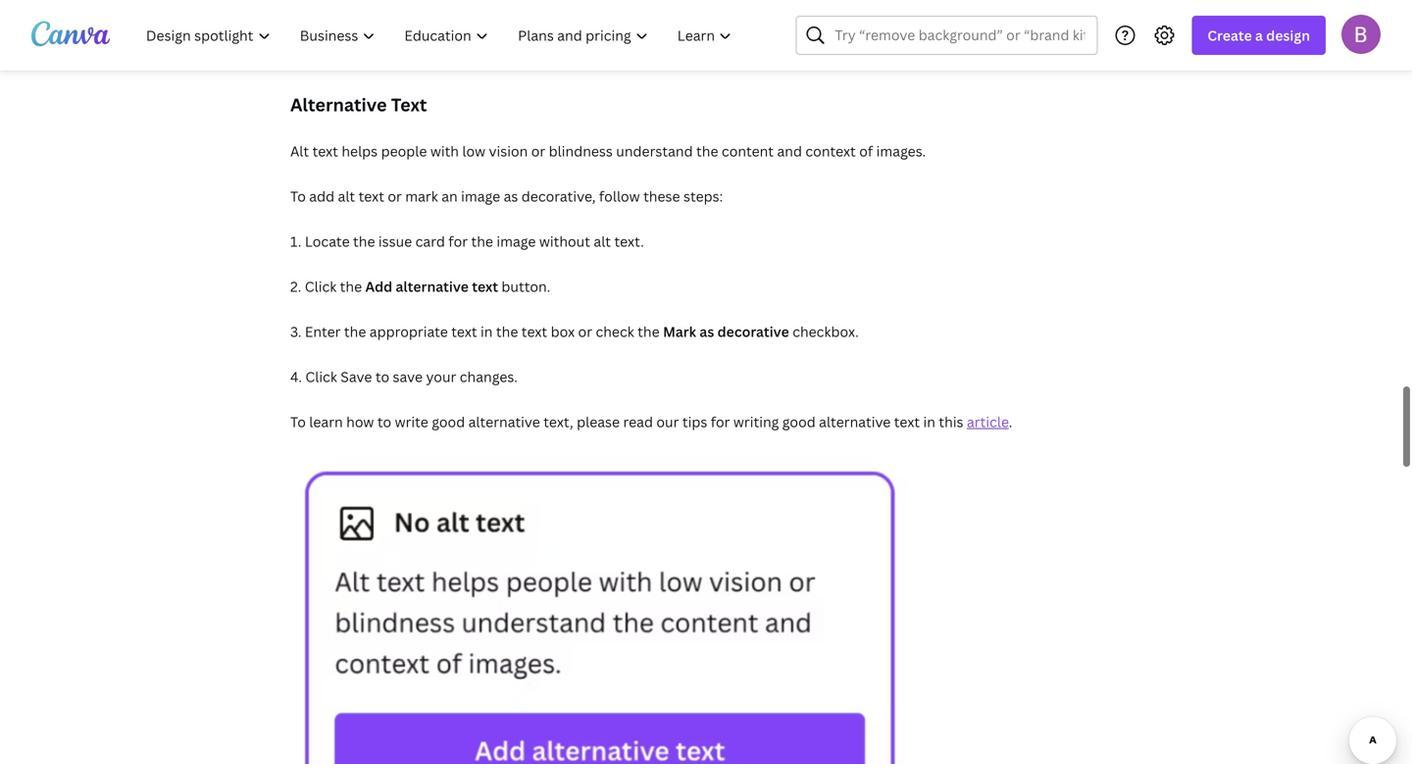 Task type: locate. For each thing, give the bounding box(es) containing it.
these
[[644, 187, 680, 206]]

steps:
[[684, 187, 723, 206]]

or
[[532, 142, 546, 160], [388, 187, 402, 206], [578, 322, 593, 341]]

1 horizontal spatial as
[[700, 322, 715, 341]]

3. enter the appropriate text in the text box or check the mark as decorative checkbox.
[[290, 322, 859, 341]]

or right box
[[578, 322, 593, 341]]

write
[[395, 413, 429, 431]]

images.
[[877, 142, 926, 160]]

as
[[504, 187, 518, 206], [700, 322, 715, 341]]

card
[[416, 232, 445, 251]]

top level navigation element
[[133, 16, 749, 55]]

1 horizontal spatial in
[[924, 413, 936, 431]]

image
[[461, 187, 501, 206], [497, 232, 536, 251]]

locate
[[305, 232, 350, 251]]

or left mark
[[388, 187, 402, 206]]

4.
[[290, 367, 302, 386]]

1 vertical spatial image
[[497, 232, 536, 251]]

0 horizontal spatial or
[[388, 187, 402, 206]]

add
[[365, 277, 393, 296]]

click right 2.
[[305, 277, 337, 296]]

text,
[[544, 413, 574, 431]]

the up "changes."
[[496, 322, 518, 341]]

alt right add
[[338, 187, 355, 206]]

with
[[431, 142, 459, 160]]

for
[[449, 232, 468, 251], [711, 413, 730, 431]]

1 vertical spatial for
[[711, 413, 730, 431]]

to
[[376, 367, 390, 386], [378, 413, 392, 431]]

create
[[1208, 26, 1253, 45]]

the right enter
[[344, 322, 366, 341]]

text up your
[[452, 322, 477, 341]]

alt
[[338, 187, 355, 206], [594, 232, 611, 251]]

2.
[[290, 277, 302, 296]]

click right 4. on the left of page
[[306, 367, 337, 386]]

the down the to add alt text or mark an image as decorative, follow these steps:
[[471, 232, 493, 251]]

to left add
[[290, 187, 306, 206]]

.
[[1009, 413, 1013, 431]]

text left this
[[895, 413, 920, 431]]

0 vertical spatial click
[[305, 277, 337, 296]]

1 horizontal spatial alt
[[594, 232, 611, 251]]

or right vision
[[532, 142, 546, 160]]

your
[[426, 367, 457, 386]]

image right "an"
[[461, 187, 501, 206]]

2. click the add alternative text button.
[[290, 277, 551, 296]]

to for write
[[378, 413, 392, 431]]

0 vertical spatial image
[[461, 187, 501, 206]]

mark
[[405, 187, 438, 206]]

of
[[860, 142, 873, 160]]

click for save
[[306, 367, 337, 386]]

1 vertical spatial to
[[290, 413, 306, 431]]

text left box
[[522, 322, 548, 341]]

alternative
[[290, 93, 387, 117]]

0 vertical spatial to
[[376, 367, 390, 386]]

0 vertical spatial to
[[290, 187, 306, 206]]

button.
[[502, 277, 551, 296]]

to for save
[[376, 367, 390, 386]]

to left learn
[[290, 413, 306, 431]]

alt left text.
[[594, 232, 611, 251]]

create a design button
[[1192, 16, 1326, 55]]

to for to add alt text or mark an image as decorative, follow these steps:
[[290, 187, 306, 206]]

box
[[551, 322, 575, 341]]

the left content
[[697, 142, 719, 160]]

1 to from the top
[[290, 187, 306, 206]]

for right tips
[[711, 413, 730, 431]]

1 vertical spatial click
[[306, 367, 337, 386]]

in
[[481, 322, 493, 341], [924, 413, 936, 431]]

0 horizontal spatial as
[[504, 187, 518, 206]]

0 horizontal spatial good
[[432, 413, 465, 431]]

as down vision
[[504, 187, 518, 206]]

good
[[432, 413, 465, 431], [783, 413, 816, 431]]

good right writing
[[783, 413, 816, 431]]

good right write
[[432, 413, 465, 431]]

the
[[697, 142, 719, 160], [353, 232, 375, 251], [471, 232, 493, 251], [340, 277, 362, 296], [344, 322, 366, 341], [496, 322, 518, 341], [638, 322, 660, 341]]

2 to from the top
[[290, 413, 306, 431]]

for right card
[[449, 232, 468, 251]]

image for without
[[497, 232, 536, 251]]

alternative text
[[290, 93, 427, 117]]

0 vertical spatial in
[[481, 322, 493, 341]]

decorative,
[[522, 187, 596, 206]]

to
[[290, 187, 306, 206], [290, 413, 306, 431]]

image down the to add alt text or mark an image as decorative, follow these steps:
[[497, 232, 536, 251]]

0 horizontal spatial alt
[[338, 187, 355, 206]]

0 horizontal spatial for
[[449, 232, 468, 251]]

in up "changes."
[[481, 322, 493, 341]]

appropriate
[[370, 322, 448, 341]]

0 horizontal spatial in
[[481, 322, 493, 341]]

1 vertical spatial alt
[[594, 232, 611, 251]]

2 horizontal spatial or
[[578, 322, 593, 341]]

1 horizontal spatial or
[[532, 142, 546, 160]]

1 vertical spatial to
[[378, 413, 392, 431]]

decorative
[[718, 322, 790, 341]]

article
[[967, 413, 1009, 431]]

add
[[309, 187, 335, 206]]

2 vertical spatial or
[[578, 322, 593, 341]]

read
[[623, 413, 653, 431]]

text
[[313, 142, 338, 160], [359, 187, 385, 206], [472, 277, 498, 296], [452, 322, 477, 341], [522, 322, 548, 341], [895, 413, 920, 431]]

in left this
[[924, 413, 936, 431]]

click
[[305, 277, 337, 296], [306, 367, 337, 386]]

alternative
[[396, 277, 469, 296], [469, 413, 540, 431], [819, 413, 891, 431]]

as right mark
[[700, 322, 715, 341]]

text left button.
[[472, 277, 498, 296]]

1 horizontal spatial good
[[783, 413, 816, 431]]

text down helps
[[359, 187, 385, 206]]

helps
[[342, 142, 378, 160]]

low
[[463, 142, 486, 160]]

save
[[341, 367, 372, 386]]

create a design
[[1208, 26, 1311, 45]]

2 good from the left
[[783, 413, 816, 431]]

to left save
[[376, 367, 390, 386]]

writing
[[734, 413, 779, 431]]

to right how
[[378, 413, 392, 431]]

1 vertical spatial or
[[388, 187, 402, 206]]

alt
[[290, 142, 309, 160]]



Task type: describe. For each thing, give the bounding box(es) containing it.
follow
[[599, 187, 640, 206]]

0 vertical spatial or
[[532, 142, 546, 160]]

0 vertical spatial alt
[[338, 187, 355, 206]]

1 vertical spatial in
[[924, 413, 936, 431]]

1 vertical spatial as
[[700, 322, 715, 341]]

0 vertical spatial as
[[504, 187, 518, 206]]

1.
[[290, 232, 302, 251]]

understand
[[616, 142, 693, 160]]

alt text helps people with low vision or blindness understand the content and context of images.
[[290, 142, 926, 160]]

checkbox.
[[793, 322, 859, 341]]

design
[[1267, 26, 1311, 45]]

to for to learn how to write good alternative text, please read our tips for writing good alternative text in this article .
[[290, 413, 306, 431]]

1 horizontal spatial for
[[711, 413, 730, 431]]

and
[[778, 142, 803, 160]]

1. locate the issue card for the image without alt text.
[[290, 232, 644, 251]]

people
[[381, 142, 427, 160]]

vision
[[489, 142, 528, 160]]

4. click save to save your changes.
[[290, 367, 518, 386]]

to add alt text or mark an image as decorative, follow these steps:
[[290, 187, 723, 206]]

text
[[391, 93, 427, 117]]

our
[[657, 413, 679, 431]]

alternative down "changes."
[[469, 413, 540, 431]]

text right alt on the top
[[313, 142, 338, 160]]

image for as
[[461, 187, 501, 206]]

context
[[806, 142, 856, 160]]

article link
[[967, 413, 1009, 431]]

enter
[[305, 322, 341, 341]]

how
[[346, 413, 374, 431]]

blindness
[[549, 142, 613, 160]]

the left add
[[340, 277, 362, 296]]

save
[[393, 367, 423, 386]]

mark
[[663, 322, 697, 341]]

an
[[442, 187, 458, 206]]

learn
[[309, 413, 343, 431]]

to learn how to write good alternative text, please read our tips for writing good alternative text in this article .
[[290, 413, 1013, 431]]

text.
[[615, 232, 644, 251]]

bob builder image
[[1342, 14, 1381, 54]]

content
[[722, 142, 774, 160]]

the left mark
[[638, 322, 660, 341]]

click for the
[[305, 277, 337, 296]]

1 good from the left
[[432, 413, 465, 431]]

check
[[596, 322, 635, 341]]

Try "remove background" or "brand kit" search field
[[835, 17, 1085, 54]]

alternative down checkbox.
[[819, 413, 891, 431]]

this
[[939, 413, 964, 431]]

3.
[[290, 322, 302, 341]]

please
[[577, 413, 620, 431]]

issue
[[379, 232, 412, 251]]

0 vertical spatial for
[[449, 232, 468, 251]]

alternative down card
[[396, 277, 469, 296]]

without
[[539, 232, 591, 251]]

a
[[1256, 26, 1264, 45]]

the left issue
[[353, 232, 375, 251]]

changes.
[[460, 367, 518, 386]]

tips
[[683, 413, 708, 431]]



Task type: vqa. For each thing, say whether or not it's contained in the screenshot.
the leftmost orlandogary85@gmail.com
no



